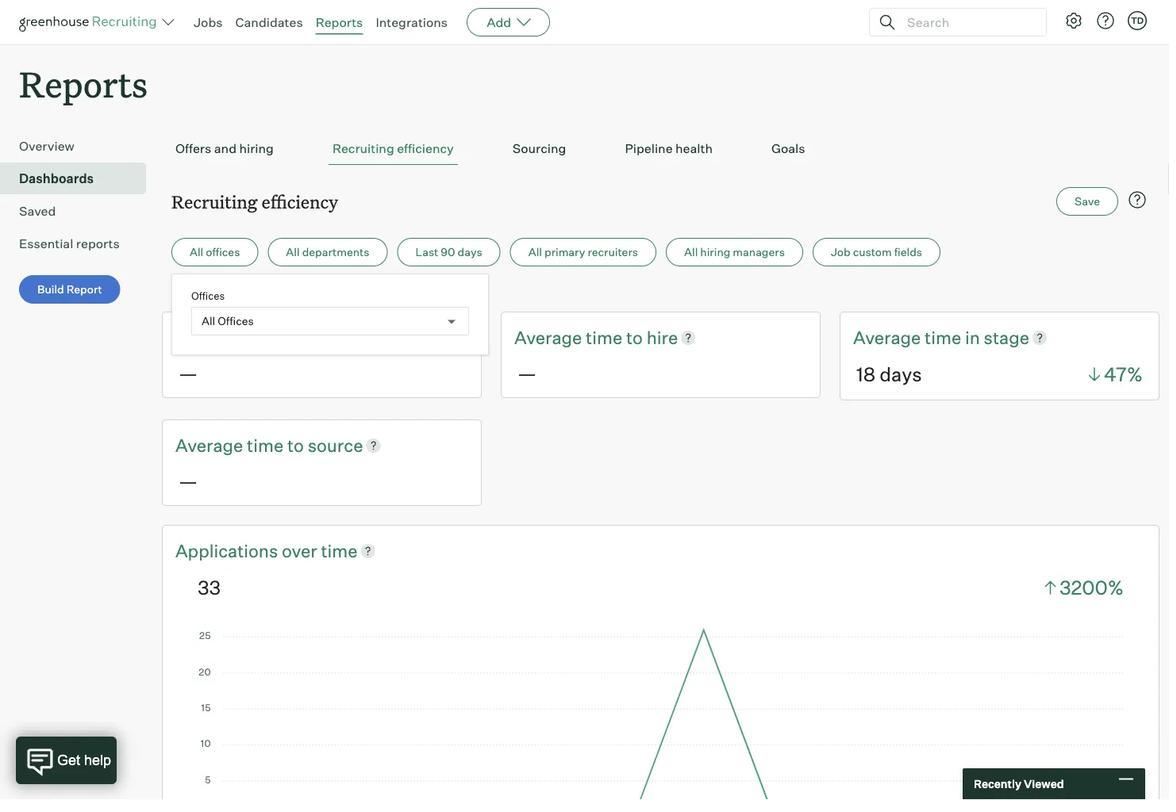 Task type: locate. For each thing, give the bounding box(es) containing it.
0 vertical spatial recruiting efficiency
[[333, 141, 454, 157]]

0 vertical spatial days
[[458, 245, 482, 259]]

18 days
[[856, 363, 922, 387]]

0 horizontal spatial reports
[[19, 60, 148, 107]]

to link for source
[[287, 433, 308, 458]]

time left hire
[[586, 327, 622, 349]]

time link left "hire" 'link' in the top right of the page
[[586, 326, 626, 350]]

all inside "button"
[[684, 245, 698, 259]]

build report
[[37, 283, 102, 297]]

all hiring managers
[[684, 245, 785, 259]]

recruiting efficiency
[[333, 141, 454, 157], [171, 190, 338, 213]]

all left managers
[[684, 245, 698, 259]]

td
[[1131, 15, 1144, 26]]

to left hire
[[626, 327, 643, 349]]

time link for stage
[[925, 326, 965, 350]]

integrations link
[[376, 14, 448, 30]]

Search text field
[[903, 11, 1032, 34]]

td button
[[1128, 11, 1147, 30]]

save button
[[1057, 187, 1118, 216]]

average link for fill
[[175, 326, 247, 350]]

1 horizontal spatial efficiency
[[397, 141, 454, 157]]

average time in
[[853, 327, 984, 349]]

average for source
[[175, 435, 243, 456]]

aug 1 - oct 30, 2023
[[171, 287, 280, 301]]

pipeline
[[625, 141, 673, 157]]

integrations
[[376, 14, 448, 30]]

pipeline health button
[[621, 133, 717, 165]]

stage
[[984, 327, 1030, 349]]

average link
[[175, 326, 247, 350], [514, 326, 586, 350], [853, 326, 925, 350], [175, 433, 247, 458]]

time link down 2023 on the top of page
[[247, 326, 287, 350]]

primary
[[545, 245, 585, 259]]

hiring left managers
[[700, 245, 731, 259]]

all hiring managers button
[[666, 238, 803, 267]]

custom
[[853, 245, 892, 259]]

applications
[[175, 540, 278, 562]]

time for source
[[247, 435, 284, 456]]

0 horizontal spatial recruiting
[[171, 190, 257, 213]]

offers
[[175, 141, 211, 157]]

applications link
[[175, 539, 282, 563]]

to
[[287, 327, 304, 349], [626, 327, 643, 349], [287, 435, 304, 456]]

to link for fill
[[287, 326, 308, 350]]

offices
[[191, 289, 225, 302], [218, 314, 254, 328]]

all left primary
[[528, 245, 542, 259]]

hiring inside "button"
[[700, 245, 731, 259]]

stage link
[[984, 326, 1030, 350]]

-
[[203, 287, 208, 301]]

0 horizontal spatial efficiency
[[262, 190, 338, 213]]

average time to for hire
[[514, 327, 647, 349]]

time link left source link
[[247, 433, 287, 458]]

0 vertical spatial efficiency
[[397, 141, 454, 157]]

oct
[[210, 287, 229, 301]]

time link for hire
[[586, 326, 626, 350]]

average time to for fill
[[175, 327, 308, 349]]

average time to for source
[[175, 435, 308, 456]]

all departments
[[286, 245, 369, 259]]

0 horizontal spatial hiring
[[239, 141, 274, 157]]

1 vertical spatial hiring
[[700, 245, 731, 259]]

time for fill
[[247, 327, 284, 349]]

to link
[[287, 326, 308, 350], [626, 326, 647, 350], [287, 433, 308, 458]]

all left departments
[[286, 245, 300, 259]]

0 horizontal spatial days
[[458, 245, 482, 259]]

time down 2023 on the top of page
[[247, 327, 284, 349]]

1 horizontal spatial days
[[880, 363, 922, 387]]

tab list
[[171, 133, 1150, 165]]

days right 18
[[880, 363, 922, 387]]

0 vertical spatial reports
[[316, 14, 363, 30]]

to left fill
[[287, 327, 304, 349]]

all left offices
[[190, 245, 203, 259]]

all
[[190, 245, 203, 259], [286, 245, 300, 259], [528, 245, 542, 259], [684, 245, 698, 259], [202, 314, 215, 328]]

30,
[[232, 287, 249, 301]]

saved link
[[19, 202, 140, 221]]

recruiting inside button
[[333, 141, 394, 157]]

source
[[308, 435, 363, 456]]

time link for fill
[[247, 326, 287, 350]]

0 vertical spatial recruiting
[[333, 141, 394, 157]]

offers and hiring
[[175, 141, 274, 157]]

over link
[[282, 539, 321, 563]]

time
[[247, 327, 284, 349], [586, 327, 622, 349], [925, 327, 961, 349], [247, 435, 284, 456], [321, 540, 358, 562]]

1 horizontal spatial reports
[[316, 14, 363, 30]]

1 vertical spatial recruiting efficiency
[[171, 190, 338, 213]]

1 vertical spatial offices
[[218, 314, 254, 328]]

managers
[[733, 245, 785, 259]]

reports
[[316, 14, 363, 30], [19, 60, 148, 107]]

reports right candidates on the top left of page
[[316, 14, 363, 30]]

hire link
[[647, 326, 678, 350]]

time link for source
[[247, 433, 287, 458]]

job
[[831, 245, 851, 259]]

report
[[66, 283, 102, 297]]

2023
[[252, 287, 280, 301]]

—
[[179, 362, 198, 385], [518, 362, 537, 385], [179, 469, 198, 493]]

and
[[214, 141, 237, 157]]

average link for hire
[[514, 326, 586, 350]]

hiring inside button
[[239, 141, 274, 157]]

3200%
[[1060, 576, 1124, 600]]

time left source
[[247, 435, 284, 456]]

average for stage
[[853, 327, 921, 349]]

days
[[458, 245, 482, 259], [880, 363, 922, 387]]

days right 90
[[458, 245, 482, 259]]

all down the -
[[202, 314, 215, 328]]

last 90 days
[[416, 245, 482, 259]]

to for source
[[287, 435, 304, 456]]

recruiting efficiency button
[[329, 133, 458, 165]]

dashboards
[[19, 171, 94, 187]]

reports down greenhouse recruiting image
[[19, 60, 148, 107]]

all offices button
[[171, 238, 258, 267]]

average
[[175, 327, 243, 349], [514, 327, 582, 349], [853, 327, 921, 349], [175, 435, 243, 456]]

to left source
[[287, 435, 304, 456]]

applications over
[[175, 540, 321, 562]]

average link for stage
[[853, 326, 925, 350]]

to for fill
[[287, 327, 304, 349]]

recruiters
[[588, 245, 638, 259]]

1 horizontal spatial recruiting
[[333, 141, 394, 157]]

last 90 days button
[[397, 238, 501, 267]]

time link left stage link at top
[[925, 326, 965, 350]]

hiring right and
[[239, 141, 274, 157]]

1 horizontal spatial hiring
[[700, 245, 731, 259]]

average time to
[[175, 327, 308, 349], [514, 327, 647, 349], [175, 435, 308, 456]]

add button
[[467, 8, 550, 37]]

1 vertical spatial days
[[880, 363, 922, 387]]

recruiting
[[333, 141, 394, 157], [171, 190, 257, 213]]

pipeline health
[[625, 141, 713, 157]]

0 vertical spatial hiring
[[239, 141, 274, 157]]

time left in
[[925, 327, 961, 349]]



Task type: describe. For each thing, give the bounding box(es) containing it.
overview link
[[19, 137, 140, 156]]

dashboards link
[[19, 169, 140, 188]]

fill link
[[308, 326, 327, 350]]

build
[[37, 283, 64, 297]]

time link right over
[[321, 539, 358, 563]]

all primary recruiters button
[[510, 238, 656, 267]]

all for all offices
[[190, 245, 203, 259]]

reports
[[76, 236, 120, 252]]

essential reports
[[19, 236, 120, 252]]

health
[[676, 141, 713, 157]]

sourcing button
[[509, 133, 570, 165]]

essential
[[19, 236, 73, 252]]

jobs
[[194, 14, 223, 30]]

overview
[[19, 138, 74, 154]]

source link
[[308, 433, 363, 458]]

greenhouse recruiting image
[[19, 13, 162, 32]]

1 vertical spatial recruiting
[[171, 190, 257, 213]]

0 vertical spatial offices
[[191, 289, 225, 302]]

goals
[[772, 141, 805, 157]]

90
[[441, 245, 455, 259]]

average link for source
[[175, 433, 247, 458]]

recently viewed
[[974, 778, 1064, 792]]

add
[[487, 14, 511, 30]]

time for stage
[[925, 327, 961, 349]]

last
[[416, 245, 438, 259]]

reports link
[[316, 14, 363, 30]]

goals button
[[768, 133, 809, 165]]

in link
[[965, 326, 984, 350]]

all offices
[[190, 245, 240, 259]]

all departments button
[[268, 238, 388, 267]]

job custom fields button
[[813, 238, 941, 267]]

— for fill
[[179, 362, 198, 385]]

all primary recruiters
[[528, 245, 638, 259]]

essential reports link
[[19, 234, 140, 253]]

18
[[856, 363, 876, 387]]

— for source
[[179, 469, 198, 493]]

days inside button
[[458, 245, 482, 259]]

viewed
[[1024, 778, 1064, 792]]

in
[[965, 327, 980, 349]]

tab list containing offers and hiring
[[171, 133, 1150, 165]]

recruiting efficiency inside button
[[333, 141, 454, 157]]

fill
[[308, 327, 327, 349]]

build report button
[[19, 276, 120, 304]]

all offices
[[202, 314, 254, 328]]

all for all offices
[[202, 314, 215, 328]]

all for all hiring managers
[[684, 245, 698, 259]]

td button
[[1125, 8, 1150, 33]]

1 vertical spatial reports
[[19, 60, 148, 107]]

time for hire
[[586, 327, 622, 349]]

to for hire
[[626, 327, 643, 349]]

candidates link
[[235, 14, 303, 30]]

— for hire
[[518, 362, 537, 385]]

over
[[282, 540, 317, 562]]

average for hire
[[514, 327, 582, 349]]

hire
[[647, 327, 678, 349]]

all for all primary recruiters
[[528, 245, 542, 259]]

33
[[198, 576, 221, 600]]

configure image
[[1064, 11, 1084, 30]]

average for fill
[[175, 327, 243, 349]]

save
[[1075, 195, 1100, 209]]

saved
[[19, 203, 56, 219]]

47%
[[1104, 363, 1143, 387]]

aug
[[171, 287, 194, 301]]

sourcing
[[513, 141, 566, 157]]

all for all departments
[[286, 245, 300, 259]]

jobs link
[[194, 14, 223, 30]]

xychart image
[[198, 626, 1124, 801]]

time right over
[[321, 540, 358, 562]]

1
[[196, 287, 200, 301]]

departments
[[302, 245, 369, 259]]

fields
[[894, 245, 922, 259]]

offers and hiring button
[[171, 133, 278, 165]]

to link for hire
[[626, 326, 647, 350]]

offices
[[206, 245, 240, 259]]

1 vertical spatial efficiency
[[262, 190, 338, 213]]

candidates
[[235, 14, 303, 30]]

efficiency inside button
[[397, 141, 454, 157]]

faq image
[[1128, 191, 1147, 210]]

recently
[[974, 778, 1022, 792]]

job custom fields
[[831, 245, 922, 259]]



Task type: vqa. For each thing, say whether or not it's contained in the screenshot.
Recruiting efficiency
yes



